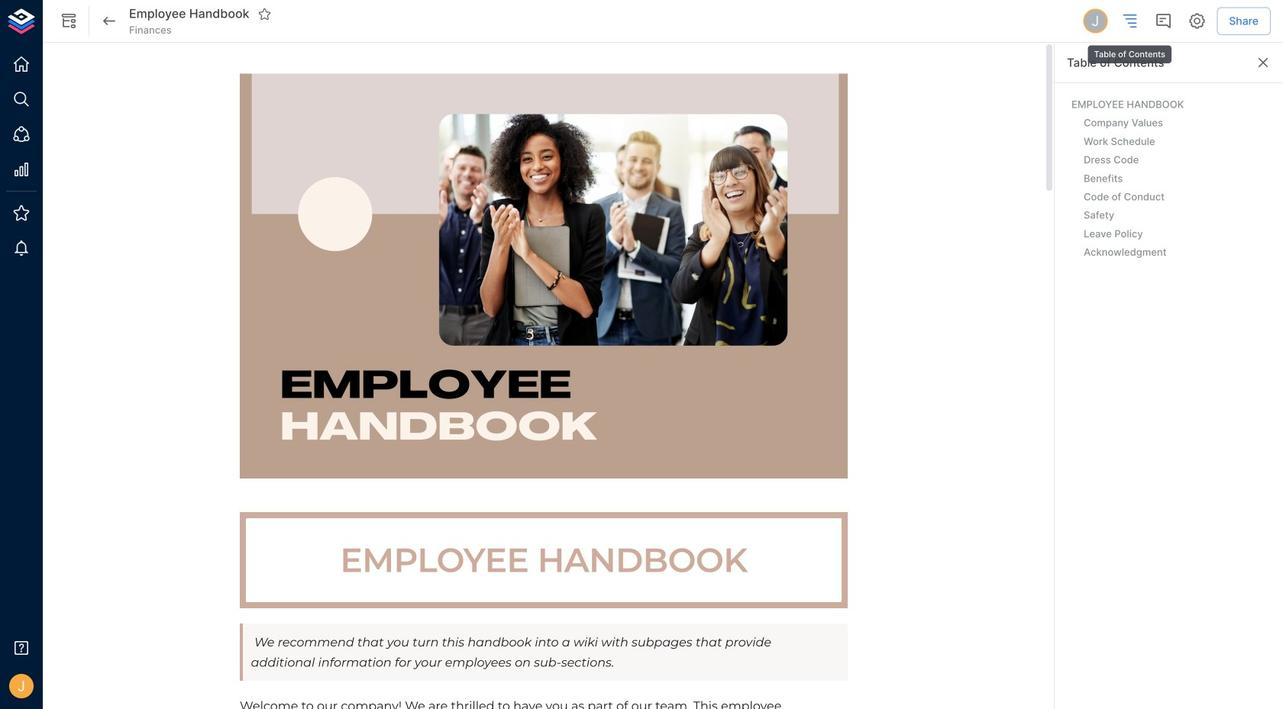 Task type: describe. For each thing, give the bounding box(es) containing it.
comments image
[[1154, 12, 1173, 30]]

settings image
[[1188, 12, 1206, 30]]



Task type: locate. For each thing, give the bounding box(es) containing it.
table of contents image
[[1121, 12, 1139, 30]]

favorite image
[[258, 7, 272, 21]]

show wiki image
[[60, 12, 78, 30]]

tooltip
[[1087, 35, 1173, 65]]

go back image
[[100, 12, 118, 30]]



